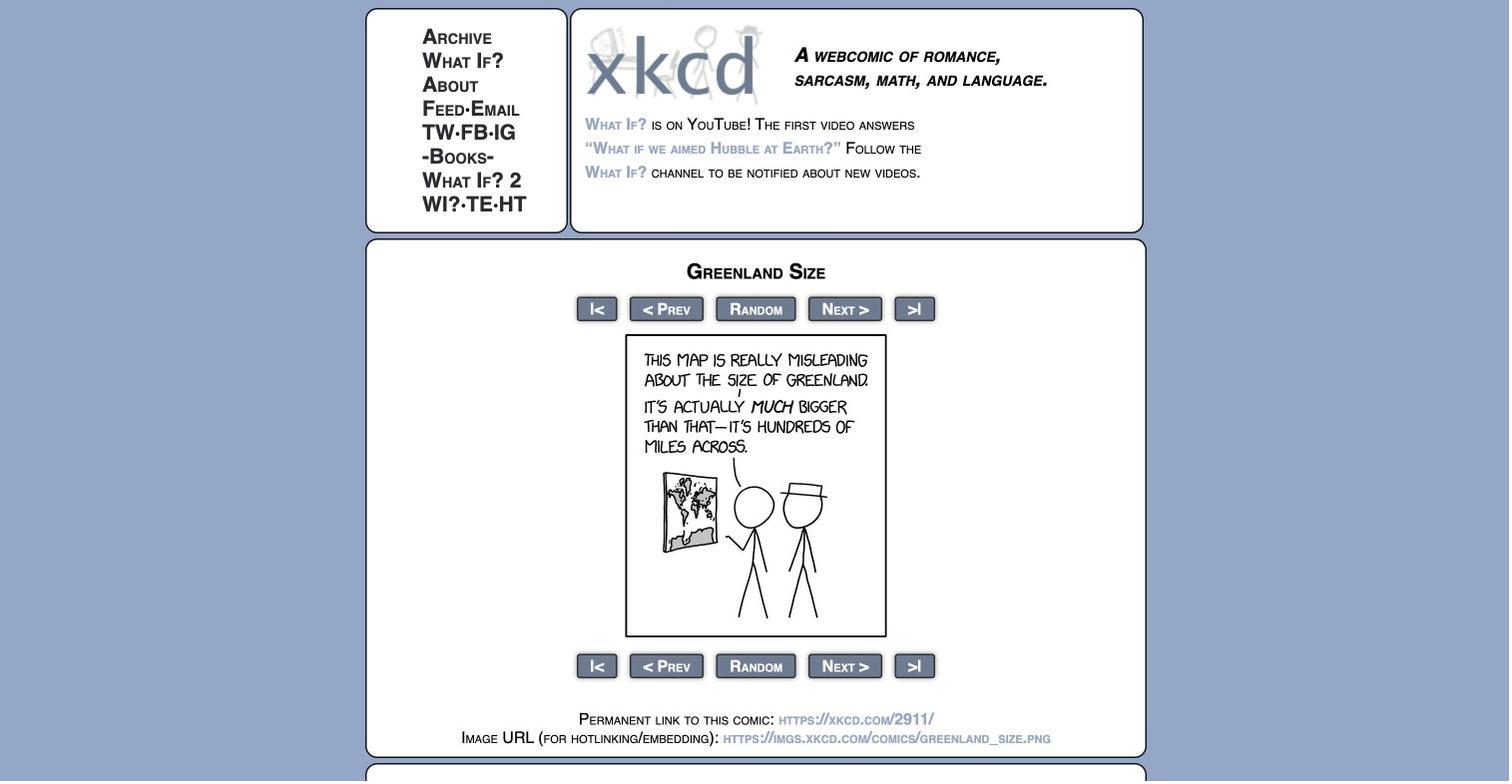 Task type: vqa. For each thing, say whether or not it's contained in the screenshot.
THE MOON LANDING MISSION PROFILES image
no



Task type: locate. For each thing, give the bounding box(es) containing it.
xkcd.com logo image
[[585, 23, 770, 106]]

greenland size image
[[626, 335, 887, 638]]



